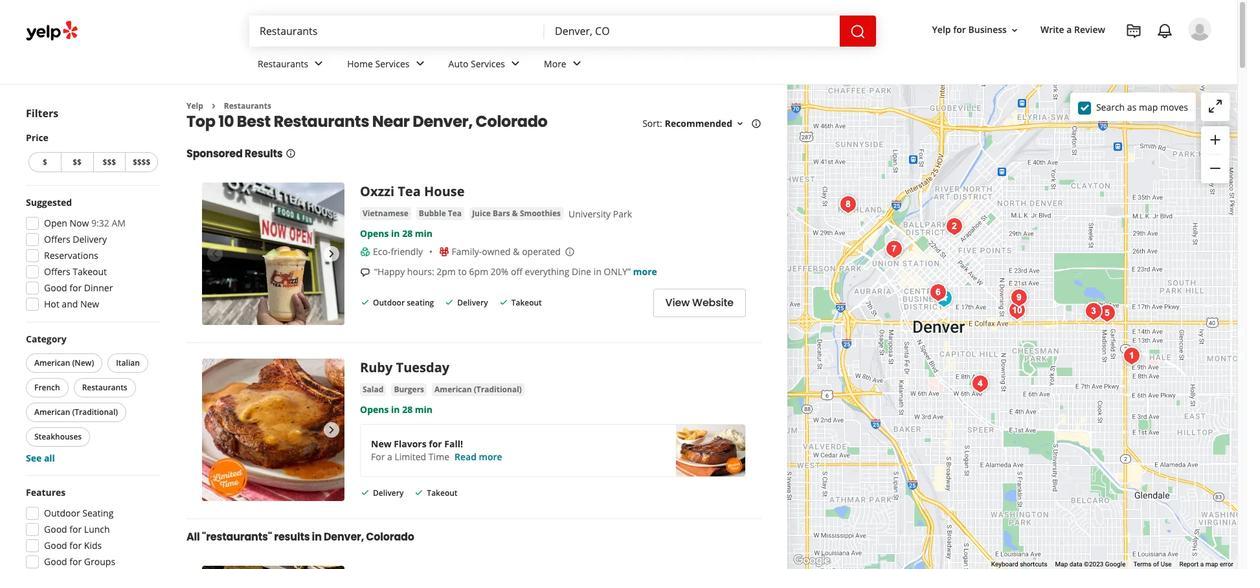 Task type: vqa. For each thing, say whether or not it's contained in the screenshot.
'Bridal'
no



Task type: describe. For each thing, give the bounding box(es) containing it.
min for tuesday
[[415, 404, 433, 416]]

home
[[347, 57, 373, 70]]

0 vertical spatial restaurants link
[[248, 47, 337, 84]]

seating
[[82, 507, 114, 520]]

0 horizontal spatial 16 info v2 image
[[285, 149, 296, 159]]

keyboard
[[992, 561, 1019, 568]]

ruby tuesday link
[[360, 359, 450, 377]]

juice bars & smoothies button
[[470, 208, 564, 221]]

0 horizontal spatial new
[[80, 298, 99, 310]]

olive & finch image
[[1007, 285, 1032, 311]]

projects image
[[1127, 23, 1142, 39]]

as
[[1128, 101, 1137, 113]]

& for owned
[[513, 246, 520, 258]]

denver biscuit company image
[[1081, 299, 1107, 325]]

american for american (new) button
[[34, 358, 70, 369]]

report a map error
[[1180, 561, 1234, 568]]

bubble tea
[[419, 208, 462, 219]]

american for the right american (traditional) button
[[435, 384, 472, 396]]

yelp link
[[187, 100, 203, 111]]

(traditional) for the left american (traditional) button
[[72, 407, 118, 418]]

university
[[569, 208, 611, 221]]

zoom in image
[[1208, 132, 1224, 148]]

family-
[[452, 246, 482, 258]]

group containing category
[[23, 333, 161, 465]]

for for kids
[[70, 540, 82, 552]]

good for kids
[[44, 540, 102, 552]]

to
[[458, 266, 467, 278]]

$$$$ button
[[125, 152, 158, 172]]

the porchetta house image
[[1005, 298, 1031, 324]]

in up eco-friendly
[[391, 228, 400, 240]]

slideshow element for ruby tuesday
[[202, 359, 345, 502]]

juice bars & smoothies link
[[470, 208, 564, 221]]

(traditional) for the right american (traditional) button
[[474, 384, 522, 396]]

for for business
[[954, 24, 967, 36]]

results
[[245, 147, 283, 162]]

business categories element
[[248, 47, 1212, 84]]

price group
[[26, 132, 161, 175]]

american (new)
[[34, 358, 94, 369]]

good for good for kids
[[44, 540, 67, 552]]

report
[[1180, 561, 1200, 568]]

opens in 28 min for tuesday
[[360, 404, 433, 416]]

in down burgers link
[[391, 404, 400, 416]]

1 horizontal spatial takeout
[[427, 488, 458, 499]]

auto
[[449, 57, 469, 70]]

open now 9:32 am
[[44, 217, 126, 229]]

slideshow element for oxzzi tea house
[[202, 183, 345, 326]]

smoothies
[[520, 208, 561, 219]]

a for report
[[1201, 561, 1205, 568]]

16 chevron down v2 image
[[735, 119, 746, 129]]

shortcuts
[[1021, 561, 1048, 568]]

google image
[[791, 553, 834, 570]]

tuesday
[[396, 359, 450, 377]]

20%
[[491, 266, 509, 278]]

angelo's taverna image
[[968, 371, 994, 397]]

good for good for lunch
[[44, 524, 67, 536]]

juice
[[472, 208, 491, 219]]

24 chevron down v2 image for more
[[569, 56, 585, 72]]

house
[[424, 183, 465, 200]]

report a map error link
[[1180, 561, 1234, 568]]

vietnamese link
[[360, 208, 411, 221]]

good for lunch
[[44, 524, 110, 536]]

vietnamese button
[[360, 208, 411, 221]]

restaurants inside button
[[82, 382, 127, 393]]

notifications image
[[1158, 23, 1173, 39]]

next image
[[324, 246, 340, 262]]

recommended
[[665, 118, 733, 130]]

9:32
[[91, 217, 109, 229]]

read
[[455, 451, 477, 464]]

yelp for yelp link at the left of the page
[[187, 100, 203, 111]]

for
[[371, 451, 385, 464]]

map data ©2023 google
[[1056, 561, 1126, 568]]

burgers link
[[392, 384, 427, 397]]

user actions element
[[922, 16, 1230, 96]]

good for groups
[[44, 556, 115, 568]]

good for good for groups
[[44, 556, 67, 568]]

opens for oxzzi tea house
[[360, 228, 389, 240]]

for for lunch
[[70, 524, 82, 536]]

salad button
[[360, 384, 386, 397]]

time
[[429, 451, 450, 464]]

eco-friendly
[[373, 246, 423, 258]]

10
[[219, 111, 234, 132]]

bubble tea button
[[417, 208, 465, 221]]

for for groups
[[70, 556, 82, 568]]

search as map moves
[[1097, 101, 1189, 113]]

none field near
[[555, 24, 830, 38]]

good for good for dinner
[[44, 282, 67, 294]]

a for write
[[1067, 24, 1073, 36]]

expand map image
[[1208, 98, 1224, 114]]

oxzzi tea house link
[[360, 183, 465, 200]]

all "restaurants" results in denver, colorado
[[187, 530, 415, 545]]

reservations
[[44, 249, 98, 262]]

opens for ruby tuesday
[[360, 404, 389, 416]]

limited
[[395, 451, 426, 464]]

business
[[969, 24, 1008, 36]]

hours:
[[407, 266, 435, 278]]

view website
[[666, 296, 734, 311]]

oxzzi tea house
[[360, 183, 465, 200]]

italian
[[116, 358, 140, 369]]

more
[[544, 57, 567, 70]]

16 checkmark v2 image
[[360, 488, 371, 498]]

$ button
[[29, 152, 61, 172]]

1 vertical spatial restaurants link
[[224, 100, 271, 111]]

french
[[34, 382, 60, 393]]

see
[[26, 452, 42, 465]]

$$ button
[[61, 152, 93, 172]]

review
[[1075, 24, 1106, 36]]

map
[[1056, 561, 1069, 568]]

yelp for business button
[[928, 18, 1026, 42]]

dine
[[572, 266, 592, 278]]

min for tea
[[415, 228, 433, 240]]

oxzzi tea house image
[[202, 183, 345, 326]]

ruby tuesday image
[[202, 359, 345, 502]]

american (new) button
[[26, 354, 103, 373]]

kids
[[84, 540, 102, 552]]

a inside new flavors for fall! for a limited time read more
[[387, 451, 393, 464]]

for inside new flavors for fall! for a limited time read more
[[429, 438, 442, 451]]

in right "dine"
[[594, 266, 602, 278]]

offers for offers takeout
[[44, 266, 70, 278]]

1 vertical spatial denver,
[[324, 530, 364, 545]]

services for auto services
[[471, 57, 505, 70]]

services for home services
[[376, 57, 410, 70]]

juice bars & smoothies
[[472, 208, 561, 219]]

features
[[26, 487, 66, 499]]

groups
[[84, 556, 115, 568]]

previous image
[[207, 246, 223, 262]]

bubble
[[419, 208, 446, 219]]

home services link
[[337, 47, 438, 84]]

1 horizontal spatial american (traditional) button
[[432, 384, 525, 397]]

0 vertical spatial takeout
[[73, 266, 107, 278]]

$
[[43, 157, 47, 168]]



Task type: locate. For each thing, give the bounding box(es) containing it.
1 horizontal spatial map
[[1206, 561, 1219, 568]]

family-owned & operated
[[452, 246, 561, 258]]

tea for oxzzi
[[398, 183, 421, 200]]

0 vertical spatial outdoor
[[373, 297, 405, 308]]

2 slideshow element from the top
[[202, 359, 345, 502]]

tea for bubble
[[448, 208, 462, 219]]

see all
[[26, 452, 55, 465]]

tea inside the bubble tea button
[[448, 208, 462, 219]]

yelp for yelp for business
[[933, 24, 952, 36]]

24 chevron down v2 image inside 'home services' link
[[412, 56, 428, 72]]

new flavors for fall! for a limited time read more
[[371, 438, 503, 464]]

american (traditional)
[[435, 384, 522, 396], [34, 407, 118, 418]]

0 horizontal spatial denver,
[[324, 530, 364, 545]]

1 vertical spatial opens
[[360, 404, 389, 416]]

1 vertical spatial yelp
[[187, 100, 203, 111]]

offers down open
[[44, 233, 70, 246]]

0 vertical spatial american (traditional) button
[[432, 384, 525, 397]]

denver,
[[413, 111, 473, 132], [324, 530, 364, 545]]

0 horizontal spatial services
[[376, 57, 410, 70]]

1 horizontal spatial outdoor
[[373, 297, 405, 308]]

keyboard shortcuts
[[992, 561, 1048, 568]]

1 vertical spatial american (traditional) button
[[26, 403, 126, 422]]

0 vertical spatial opens
[[360, 228, 389, 240]]

dinner
[[84, 282, 113, 294]]

yelp inside button
[[933, 24, 952, 36]]

hot
[[44, 298, 59, 310]]

1 horizontal spatial tea
[[448, 208, 462, 219]]

offers delivery
[[44, 233, 107, 246]]

good down good for kids
[[44, 556, 67, 568]]

1 vertical spatial new
[[371, 438, 392, 451]]

outdoor up "good for lunch"
[[44, 507, 80, 520]]

for left business at the top right of the page
[[954, 24, 967, 36]]

for
[[954, 24, 967, 36], [70, 282, 82, 294], [429, 438, 442, 451], [70, 524, 82, 536], [70, 540, 82, 552], [70, 556, 82, 568]]

use
[[1162, 561, 1173, 568]]

& right 'owned'
[[513, 246, 520, 258]]

24 chevron down v2 image inside more link
[[569, 56, 585, 72]]

1 28 from the top
[[402, 228, 413, 240]]

16 speech v2 image
[[360, 268, 371, 278]]

0 horizontal spatial more
[[479, 451, 503, 464]]

services inside auto services link
[[471, 57, 505, 70]]

0 vertical spatial delivery
[[73, 233, 107, 246]]

good for dinner
[[44, 282, 113, 294]]

0 vertical spatial tea
[[398, 183, 421, 200]]

1 horizontal spatial (traditional)
[[474, 384, 522, 396]]

zoom out image
[[1208, 161, 1224, 176]]

restaurants inside business categories element
[[258, 57, 309, 70]]

0 horizontal spatial colorado
[[366, 530, 415, 545]]

1 24 chevron down v2 image from the left
[[311, 56, 327, 72]]

yelp
[[933, 24, 952, 36], [187, 100, 203, 111]]

services
[[376, 57, 410, 70], [471, 57, 505, 70]]

0 vertical spatial &
[[512, 208, 518, 219]]

outdoor down "happy
[[373, 297, 405, 308]]

1 vertical spatial outdoor
[[44, 507, 80, 520]]

new
[[80, 298, 99, 310], [371, 438, 392, 451]]

american (traditional) link
[[432, 384, 525, 397]]

1 min from the top
[[415, 228, 433, 240]]

top 10 best restaurants near denver, colorado
[[187, 111, 548, 132]]

american down french button
[[34, 407, 70, 418]]

services inside 'home services' link
[[376, 57, 410, 70]]

owned
[[482, 246, 511, 258]]

offers for offers delivery
[[44, 233, 70, 246]]

2 horizontal spatial takeout
[[512, 297, 542, 308]]

0 horizontal spatial tea
[[398, 183, 421, 200]]

1 vertical spatial a
[[387, 451, 393, 464]]

1 vertical spatial delivery
[[458, 297, 488, 308]]

top
[[187, 111, 215, 132]]

1 offers from the top
[[44, 233, 70, 246]]

& right 'bars'
[[512, 208, 518, 219]]

1 slideshow element from the top
[[202, 183, 345, 326]]

1 vertical spatial slideshow element
[[202, 359, 345, 502]]

none field the find
[[260, 24, 535, 38]]

16 eco friendly v2 image
[[360, 247, 371, 257]]

services right home
[[376, 57, 410, 70]]

16 checkmark v2 image down 16 speech v2 image on the left top
[[360, 297, 371, 308]]

previous image
[[207, 423, 223, 438]]

auto services
[[449, 57, 505, 70]]

denver, down 16 checkmark v2 image
[[324, 530, 364, 545]]

Near text field
[[555, 24, 830, 38]]

write a review link
[[1036, 18, 1111, 42]]

bubble tea link
[[417, 208, 465, 221]]

3 24 chevron down v2 image from the left
[[569, 56, 585, 72]]

1 vertical spatial offers
[[44, 266, 70, 278]]

yelp left 16 chevron right v2 "icon" on the left
[[187, 100, 203, 111]]

& for bars
[[512, 208, 518, 219]]

open
[[44, 217, 67, 229]]

6pm
[[469, 266, 489, 278]]

data
[[1070, 561, 1083, 568]]

keyboard shortcuts button
[[992, 561, 1048, 570]]

yelp left business at the top right of the page
[[933, 24, 952, 36]]

american (traditional) for the left american (traditional) button
[[34, 407, 118, 418]]

good
[[44, 282, 67, 294], [44, 524, 67, 536], [44, 540, 67, 552], [44, 556, 67, 568]]

for up good for kids
[[70, 524, 82, 536]]

fox and the hen image
[[836, 192, 861, 218]]

a inside write a review link
[[1067, 24, 1073, 36]]

error
[[1221, 561, 1234, 568]]

1 vertical spatial map
[[1206, 561, 1219, 568]]

park
[[613, 208, 632, 221]]

2 good from the top
[[44, 524, 67, 536]]

ruby tuesday
[[360, 359, 450, 377]]

new down dinner
[[80, 298, 99, 310]]

american inside american (traditional) link
[[435, 384, 472, 396]]

0 horizontal spatial takeout
[[73, 266, 107, 278]]

hot and new
[[44, 298, 99, 310]]

and
[[62, 298, 78, 310]]

oxzzi
[[360, 183, 395, 200]]

opens in 28 min up eco-friendly
[[360, 228, 433, 240]]

offers takeout
[[44, 266, 107, 278]]

28
[[402, 228, 413, 240], [402, 404, 413, 416]]

a right for
[[387, 451, 393, 464]]

0 horizontal spatial 24 chevron down v2 image
[[311, 56, 327, 72]]

1 horizontal spatial colorado
[[476, 111, 548, 132]]

am
[[112, 217, 126, 229]]

1 opens in 28 min from the top
[[360, 228, 433, 240]]

delivery inside group
[[73, 233, 107, 246]]

24 chevron down v2 image left auto in the left top of the page
[[412, 56, 428, 72]]

good up the hot
[[44, 282, 67, 294]]

1 horizontal spatial none field
[[555, 24, 830, 38]]

1 vertical spatial takeout
[[512, 297, 542, 308]]

0 vertical spatial a
[[1067, 24, 1073, 36]]

1 vertical spatial &
[[513, 246, 520, 258]]

fox run cafe image
[[1095, 301, 1121, 327]]

for down good for kids
[[70, 556, 82, 568]]

terms of use
[[1134, 561, 1173, 568]]

0 vertical spatial (traditional)
[[474, 384, 522, 396]]

1 horizontal spatial a
[[1067, 24, 1073, 36]]

group containing suggested
[[22, 196, 161, 315]]

2 opens in 28 min from the top
[[360, 404, 433, 416]]

delivery for 16 checkmark v2 icon to the right of seating on the bottom of page
[[458, 297, 488, 308]]

24 chevron down v2 image for home services
[[412, 56, 428, 72]]

more link
[[634, 266, 658, 278]]

0 vertical spatial map
[[1140, 101, 1159, 113]]

more inside new flavors for fall! for a limited time read more
[[479, 451, 503, 464]]

services left 24 chevron down v2 image
[[471, 57, 505, 70]]

nolan p. image
[[1189, 17, 1212, 41]]

1 services from the left
[[376, 57, 410, 70]]

takeout down off
[[512, 297, 542, 308]]

opens in 28 min for tea
[[360, 228, 433, 240]]

0 horizontal spatial a
[[387, 451, 393, 464]]

1 horizontal spatial new
[[371, 438, 392, 451]]

italian button
[[108, 354, 148, 373]]

1 vertical spatial american (traditional)
[[34, 407, 118, 418]]

1 vertical spatial 28
[[402, 404, 413, 416]]

moves
[[1161, 101, 1189, 113]]

None search field
[[249, 16, 879, 47]]

search
[[1097, 101, 1126, 113]]

1 horizontal spatial services
[[471, 57, 505, 70]]

2 services from the left
[[471, 57, 505, 70]]

2 vertical spatial american
[[34, 407, 70, 418]]

american (traditional) button
[[432, 384, 525, 397], [26, 403, 126, 422]]

price
[[26, 132, 49, 144]]

none field up business categories element at top
[[555, 24, 830, 38]]

1 vertical spatial more
[[479, 451, 503, 464]]

16 chevron right v2 image
[[209, 101, 219, 111]]

1 horizontal spatial denver,
[[413, 111, 473, 132]]

all
[[44, 452, 55, 465]]

for up time
[[429, 438, 442, 451]]

near
[[372, 111, 410, 132]]

a right report
[[1201, 561, 1205, 568]]

map left error
[[1206, 561, 1219, 568]]

takeout
[[73, 266, 107, 278], [512, 297, 542, 308], [427, 488, 458, 499]]

university park
[[569, 208, 632, 221]]

3 good from the top
[[44, 540, 67, 552]]

$$$$
[[133, 157, 151, 168]]

"restaurants"
[[202, 530, 272, 545]]

map region
[[626, 0, 1248, 570]]

2 28 from the top
[[402, 404, 413, 416]]

16 checkmark v2 image down limited
[[414, 488, 425, 498]]

0 vertical spatial slideshow element
[[202, 183, 345, 326]]

friendly
[[391, 246, 423, 258]]

for down "offers takeout"
[[70, 282, 82, 294]]

16 checkmark v2 image down 20% on the left of page
[[499, 297, 509, 308]]

tea right bubble
[[448, 208, 462, 219]]

salad link
[[360, 384, 386, 397]]

outdoor for outdoor seating
[[44, 507, 80, 520]]

24 chevron down v2 image
[[508, 56, 524, 72]]

map for error
[[1206, 561, 1219, 568]]

0 vertical spatial yelp
[[933, 24, 952, 36]]

1 horizontal spatial yelp
[[933, 24, 952, 36]]

map right as
[[1140, 101, 1159, 113]]

sponsored results
[[187, 147, 283, 162]]

flavors
[[394, 438, 427, 451]]

for down "good for lunch"
[[70, 540, 82, 552]]

2 vertical spatial delivery
[[373, 488, 404, 499]]

takeout down time
[[427, 488, 458, 499]]

outdoor
[[373, 297, 405, 308], [44, 507, 80, 520]]

steakhouses button
[[26, 428, 90, 447]]

see all button
[[26, 452, 55, 465]]

a right write
[[1067, 24, 1073, 36]]

more right only"
[[634, 266, 658, 278]]

denver, right near
[[413, 111, 473, 132]]

ruby
[[360, 359, 393, 377]]

vietnamese
[[363, 208, 409, 219]]

1 none field from the left
[[260, 24, 535, 38]]

0 horizontal spatial none field
[[260, 24, 535, 38]]

1 vertical spatial min
[[415, 404, 433, 416]]

delivery down open now 9:32 am
[[73, 233, 107, 246]]

opens in 28 min down burgers link
[[360, 404, 433, 416]]

outdoor inside group
[[44, 507, 80, 520]]

24 chevron down v2 image left home
[[311, 56, 327, 72]]

0 horizontal spatial delivery
[[73, 233, 107, 246]]

seating
[[407, 297, 434, 308]]

4 good from the top
[[44, 556, 67, 568]]

2 opens from the top
[[360, 404, 389, 416]]

american (traditional) inside group
[[34, 407, 118, 418]]

0 vertical spatial colorado
[[476, 111, 548, 132]]

2 24 chevron down v2 image from the left
[[412, 56, 428, 72]]

2 horizontal spatial 24 chevron down v2 image
[[569, 56, 585, 72]]

24 chevron down v2 image for restaurants
[[311, 56, 327, 72]]

operated
[[522, 246, 561, 258]]

0 horizontal spatial outdoor
[[44, 507, 80, 520]]

more right read
[[479, 451, 503, 464]]

16 info v2 image right results
[[285, 149, 296, 159]]

none field up 'home services' link
[[260, 24, 535, 38]]

next image
[[324, 423, 340, 438]]

info icon image
[[565, 247, 575, 257], [565, 247, 575, 257]]

28 for tea
[[402, 228, 413, 240]]

2 vertical spatial takeout
[[427, 488, 458, 499]]

1 vertical spatial colorado
[[366, 530, 415, 545]]

0 vertical spatial 16 info v2 image
[[752, 119, 762, 129]]

american down tuesday
[[435, 384, 472, 396]]

$$$
[[103, 157, 116, 168]]

0 vertical spatial american (traditional)
[[435, 384, 522, 396]]

search image
[[851, 24, 866, 39]]

28 down burgers link
[[402, 404, 413, 416]]

2 min from the top
[[415, 404, 433, 416]]

slideshow element
[[202, 183, 345, 326], [202, 359, 345, 502]]

0 vertical spatial min
[[415, 228, 433, 240]]

for for dinner
[[70, 282, 82, 294]]

1 vertical spatial 16 info v2 image
[[285, 149, 296, 159]]

0 vertical spatial 28
[[402, 228, 413, 240]]

16 checkmark v2 image
[[360, 297, 371, 308], [445, 297, 455, 308], [499, 297, 509, 308], [414, 488, 425, 498]]

in right results
[[312, 530, 322, 545]]

0 vertical spatial opens in 28 min
[[360, 228, 433, 240]]

american for the left american (traditional) button
[[34, 407, 70, 418]]

auto services link
[[438, 47, 534, 84]]

burgers
[[394, 384, 424, 396]]

min down bubble
[[415, 228, 433, 240]]

group
[[1202, 126, 1230, 183], [22, 196, 161, 315], [23, 333, 161, 465], [22, 487, 161, 570]]

american (traditional) button up the fall!
[[432, 384, 525, 397]]

for inside button
[[954, 24, 967, 36]]

16 info v2 image
[[752, 119, 762, 129], [285, 149, 296, 159]]

all
[[187, 530, 200, 545]]

2 horizontal spatial a
[[1201, 561, 1205, 568]]

opens up eco-
[[360, 228, 389, 240]]

outdoor seating
[[373, 297, 434, 308]]

group containing features
[[22, 487, 161, 570]]

1 horizontal spatial delivery
[[373, 488, 404, 499]]

2 none field from the left
[[555, 24, 830, 38]]

home services
[[347, 57, 410, 70]]

0 vertical spatial offers
[[44, 233, 70, 246]]

0 horizontal spatial yelp
[[187, 100, 203, 111]]

of
[[1154, 561, 1160, 568]]

tea up bubble
[[398, 183, 421, 200]]

& inside button
[[512, 208, 518, 219]]

tea
[[398, 183, 421, 200], [448, 208, 462, 219]]

view website link
[[653, 289, 746, 317]]

"happy
[[375, 266, 405, 278]]

american (traditional) up the fall!
[[435, 384, 522, 396]]

Find text field
[[260, 24, 535, 38]]

1 horizontal spatial 24 chevron down v2 image
[[412, 56, 428, 72]]

1 vertical spatial american
[[435, 384, 472, 396]]

1 opens from the top
[[360, 228, 389, 240]]

tavernetta image
[[882, 236, 907, 262]]

1 horizontal spatial more
[[634, 266, 658, 278]]

1 horizontal spatial american (traditional)
[[435, 384, 522, 396]]

culinary dropout image
[[1119, 343, 1145, 369]]

lunch
[[84, 524, 110, 536]]

1 horizontal spatial 16 info v2 image
[[752, 119, 762, 129]]

2 vertical spatial a
[[1201, 561, 1205, 568]]

24 chevron down v2 image
[[311, 56, 327, 72], [412, 56, 428, 72], [569, 56, 585, 72]]

24 chevron down v2 image right more
[[569, 56, 585, 72]]

0 horizontal spatial american (traditional)
[[34, 407, 118, 418]]

good up good for kids
[[44, 524, 67, 536]]

delivery for 16 checkmark v2 image
[[373, 488, 404, 499]]

new up for
[[371, 438, 392, 451]]

1 vertical spatial opens in 28 min
[[360, 404, 433, 416]]

american inside american (new) button
[[34, 358, 70, 369]]

opens down salad button
[[360, 404, 389, 416]]

16 chevron down v2 image
[[1010, 25, 1020, 35]]

28 up friendly on the top left of the page
[[402, 228, 413, 240]]

0 horizontal spatial (traditional)
[[72, 407, 118, 418]]

outdoor for outdoor seating
[[373, 297, 405, 308]]

1 vertical spatial tea
[[448, 208, 462, 219]]

colorado down 24 chevron down v2 image
[[476, 111, 548, 132]]

good down "good for lunch"
[[44, 540, 67, 552]]

(traditional)
[[474, 384, 522, 396], [72, 407, 118, 418]]

potbelly sandwich shop image
[[931, 286, 957, 312]]

min
[[415, 228, 433, 240], [415, 404, 433, 416]]

work & class image
[[942, 214, 968, 240]]

sponsored
[[187, 147, 243, 162]]

colorado down 16 checkmark v2 image
[[366, 530, 415, 545]]

filters
[[26, 106, 58, 121]]

burgers button
[[392, 384, 427, 397]]

min down burgers link
[[415, 404, 433, 416]]

16 info v2 image right 16 chevron down v2 icon
[[752, 119, 762, 129]]

american (traditional) for the right american (traditional) button
[[435, 384, 522, 396]]

west saloon & kitchen image
[[926, 280, 952, 306]]

16 family owned v2 image
[[439, 247, 449, 257]]

salad
[[363, 384, 384, 396]]

0 vertical spatial more
[[634, 266, 658, 278]]

2 offers from the top
[[44, 266, 70, 278]]

1 good from the top
[[44, 282, 67, 294]]

new inside new flavors for fall! for a limited time read more
[[371, 438, 392, 451]]

0 horizontal spatial map
[[1140, 101, 1159, 113]]

16 checkmark v2 image right seating on the bottom of page
[[445, 297, 455, 308]]

delivery down 6pm
[[458, 297, 488, 308]]

takeout up dinner
[[73, 266, 107, 278]]

0 horizontal spatial american (traditional) button
[[26, 403, 126, 422]]

0 vertical spatial denver,
[[413, 111, 473, 132]]

delivery right 16 checkmark v2 image
[[373, 488, 404, 499]]

map for moves
[[1140, 101, 1159, 113]]

2 horizontal spatial delivery
[[458, 297, 488, 308]]

1 vertical spatial (traditional)
[[72, 407, 118, 418]]

american (traditional) up steakhouses
[[34, 407, 118, 418]]

None field
[[260, 24, 535, 38], [555, 24, 830, 38]]

28 for tuesday
[[402, 404, 413, 416]]

american (traditional) button up steakhouses
[[26, 403, 126, 422]]

0 vertical spatial american
[[34, 358, 70, 369]]

more link
[[534, 47, 595, 84]]

0 vertical spatial new
[[80, 298, 99, 310]]

(new)
[[72, 358, 94, 369]]

offers down reservations
[[44, 266, 70, 278]]

american down the category
[[34, 358, 70, 369]]



